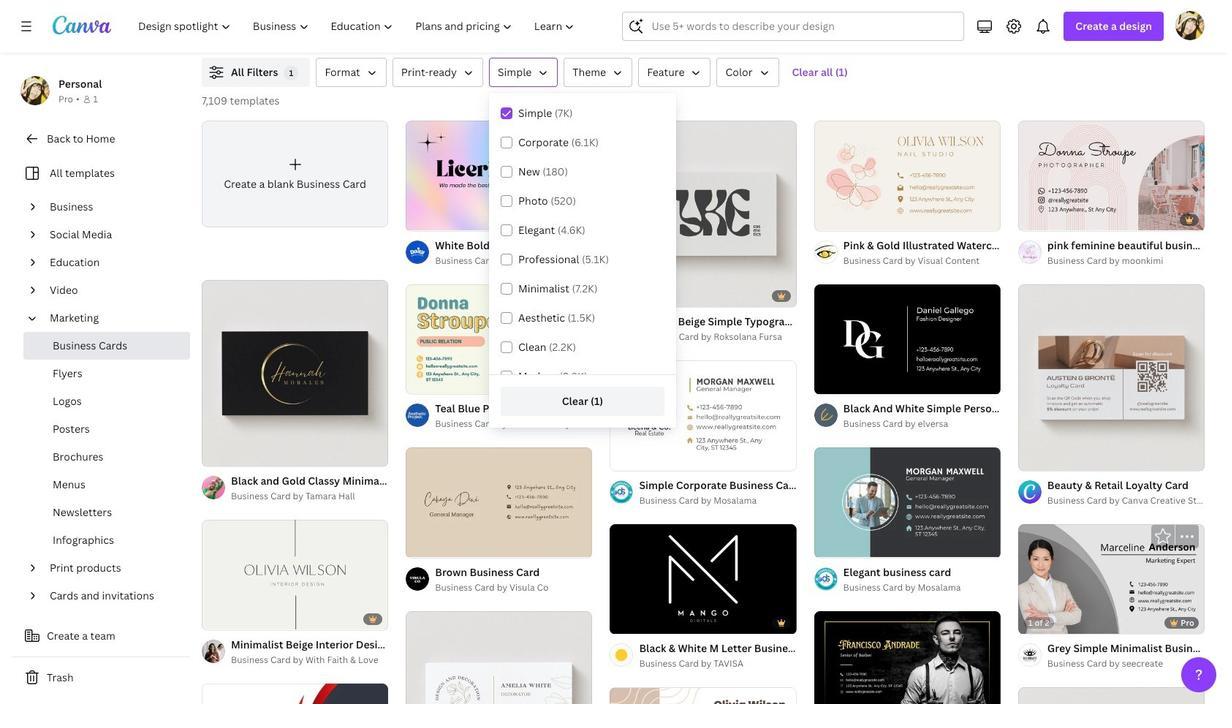 Task type: vqa. For each thing, say whether or not it's contained in the screenshot.
Arrival
no



Task type: locate. For each thing, give the bounding box(es) containing it.
cream black minimalist modern monogram letter initial business card image
[[1019, 688, 1205, 704]]

olive green and beige simple line art single-side business card for designer or decorator image
[[406, 611, 593, 704]]

create a blank business card element
[[202, 121, 389, 227]]

white bold gradient skincare business card image
[[406, 121, 593, 231]]

minimalist beige interior designer business card image
[[202, 520, 389, 630]]

1 filter options selected element
[[284, 66, 299, 81]]

white and beige civil engineering minimalist business card image
[[610, 688, 797, 704]]

None search field
[[623, 12, 965, 41]]

teal blue peach and ivory colorful business card image
[[406, 284, 593, 394]]

pink & gold illustrated watercolor butterflies nail studio business card image
[[814, 121, 1001, 231]]

elegant business card image
[[814, 448, 1001, 558]]

black and white simple personal business card image
[[814, 284, 1001, 394]]

beauty & retail loyalty card image
[[1019, 284, 1205, 471]]



Task type: describe. For each thing, give the bounding box(es) containing it.
black & white m letter business card design brand identity for digital studio design company image
[[610, 524, 797, 634]]

black and gold classy minimalist business card image
[[202, 280, 389, 467]]

grey simple minimalist business card free image
[[1019, 524, 1205, 634]]

Search search field
[[652, 12, 955, 40]]

black & beige simple typography cosmetic brand business card image
[[610, 121, 797, 307]]

simple corporate business card image
[[610, 361, 797, 471]]

black and yellow minimalist barber shop  business card image
[[814, 611, 1001, 704]]

stephanie aranda image
[[1176, 11, 1205, 40]]

red black creative modern business card image
[[202, 684, 389, 704]]

brown  business card image
[[406, 448, 593, 558]]

top level navigation element
[[129, 12, 588, 41]]

pink feminine beautiful business women photo salon nail art hair dresser jewelry business cards image
[[1019, 121, 1205, 231]]



